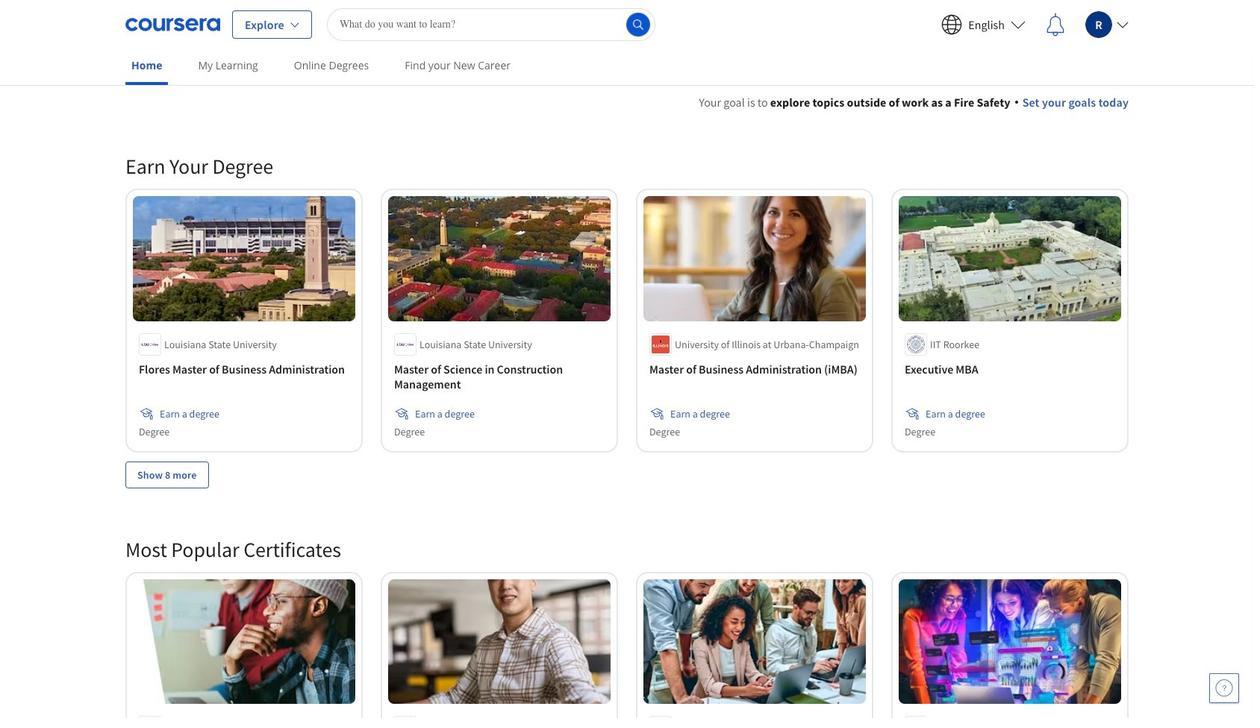 Task type: describe. For each thing, give the bounding box(es) containing it.
most popular certificates collection element
[[116, 513, 1138, 719]]

earn your degree collection element
[[116, 129, 1138, 513]]



Task type: vqa. For each thing, say whether or not it's contained in the screenshot.
search box
yes



Task type: locate. For each thing, give the bounding box(es) containing it.
None search field
[[327, 8, 655, 41]]

help center image
[[1215, 680, 1233, 698]]

main content
[[0, 75, 1254, 719]]

coursera image
[[125, 12, 220, 36]]

What do you want to learn? text field
[[327, 8, 655, 41]]



